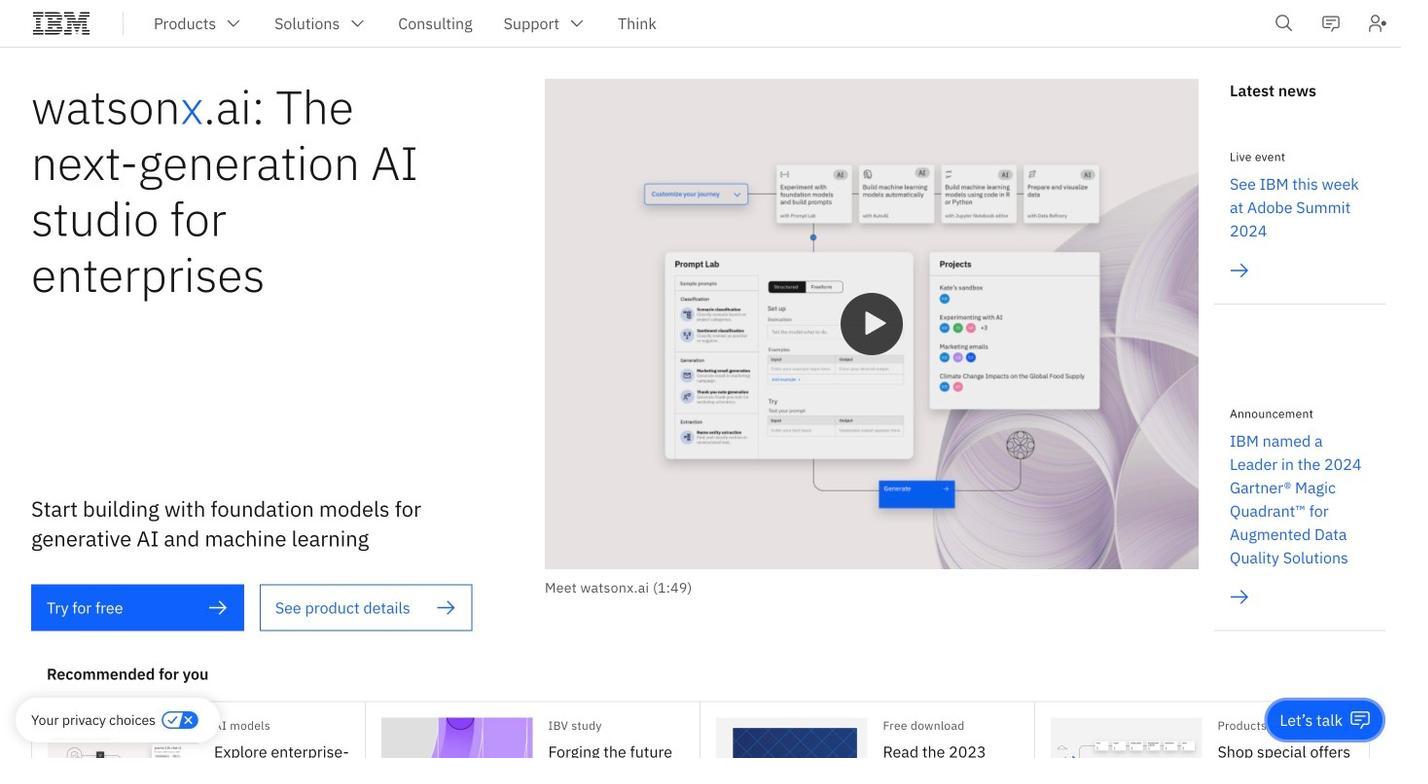 Task type: describe. For each thing, give the bounding box(es) containing it.
let's talk element
[[1280, 709, 1343, 731]]



Task type: locate. For each thing, give the bounding box(es) containing it.
your privacy choices element
[[31, 709, 156, 731]]



